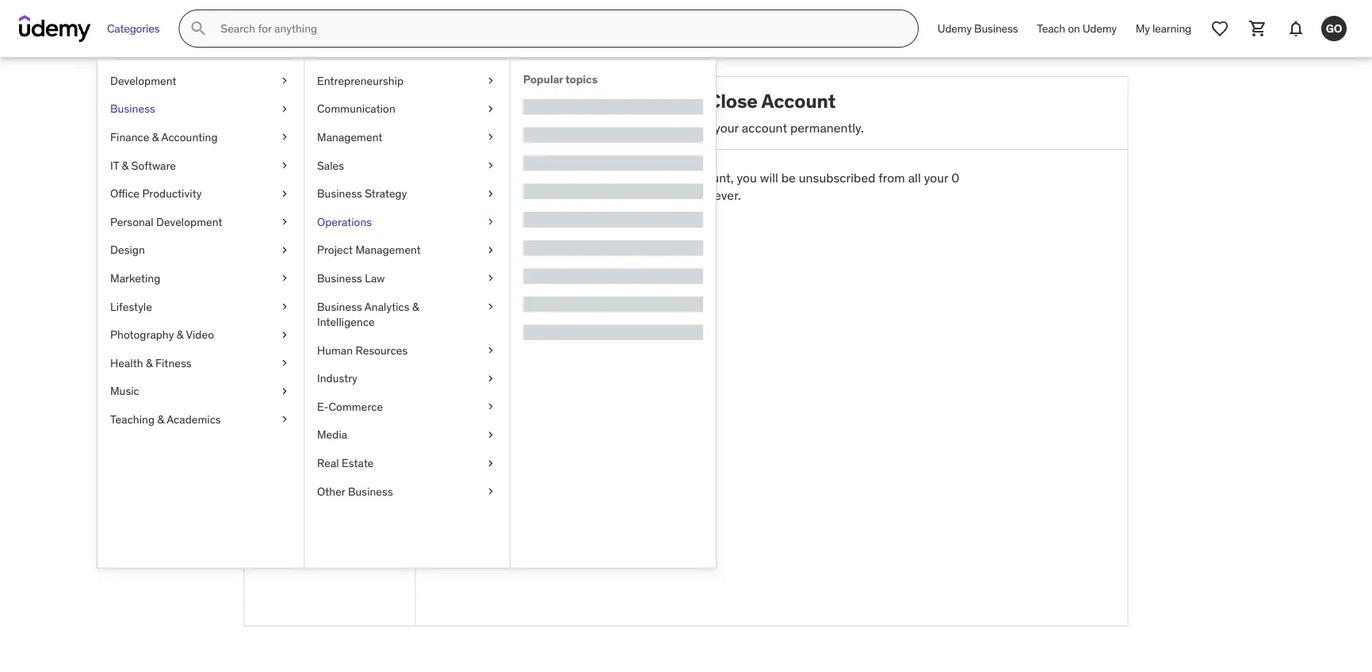 Task type: describe. For each thing, give the bounding box(es) containing it.
my
[[1136, 21, 1151, 35]]

0
[[952, 169, 960, 186]]

view public profile profile photo account security subscriptions payment methods privacy notifications api clients close account
[[257, 235, 361, 469]]

development link
[[98, 67, 304, 95]]

0 vertical spatial management
[[317, 130, 383, 144]]

& inside the business analytics & intelligence
[[412, 299, 419, 314]]

your for you
[[658, 169, 683, 186]]

& for accounting
[[152, 130, 159, 144]]

close account link
[[245, 449, 415, 473]]

on
[[1069, 21, 1081, 35]]

office
[[110, 186, 140, 201]]

teach on udemy link
[[1028, 10, 1127, 48]]

commerce
[[329, 399, 383, 414]]

teaching
[[110, 412, 155, 426]]

xsmall image for human resources
[[485, 343, 497, 358]]

academics
[[167, 412, 221, 426]]

your for account
[[715, 119, 739, 135]]

2 you from the left
[[737, 169, 757, 186]]

if
[[592, 169, 599, 186]]

0 vertical spatial development
[[110, 73, 177, 88]]

real
[[317, 456, 339, 470]]

photo
[[257, 284, 291, 300]]

methods
[[310, 356, 360, 372]]

xsmall image for management
[[485, 129, 497, 145]]

business for business strategy
[[317, 186, 362, 201]]

business analytics & intelligence link
[[305, 292, 510, 336]]

xsmall image for office productivity
[[278, 186, 291, 201]]

and
[[585, 187, 606, 204]]

view public profile link
[[245, 232, 415, 256]]

other
[[317, 484, 345, 498]]

business for business
[[110, 102, 155, 116]]

photography
[[110, 327, 174, 342]]

fitness
[[155, 356, 192, 370]]

submit search image
[[189, 19, 208, 38]]

business for business law
[[317, 271, 362, 285]]

office productivity link
[[98, 180, 304, 208]]

xsmall image for finance & accounting
[[278, 129, 291, 145]]

xsmall image for industry
[[485, 371, 497, 386]]

subscriptions link
[[245, 328, 415, 352]]

& for software
[[122, 158, 129, 172]]

entrepreneurship link
[[305, 67, 510, 95]]

it & software link
[[98, 151, 304, 180]]

design
[[110, 243, 145, 257]]

entrepreneurship
[[317, 73, 404, 88]]

popular
[[523, 72, 563, 86]]

topics
[[566, 72, 598, 86]]

lose
[[631, 187, 654, 204]]

close account close your account permanently.
[[680, 89, 865, 135]]

marketing link
[[98, 264, 304, 292]]

close account
[[544, 228, 627, 244]]

marketing
[[110, 271, 161, 285]]

finance & accounting link
[[98, 123, 304, 151]]

business law
[[317, 271, 385, 285]]

office productivity
[[110, 186, 202, 201]]

music
[[110, 384, 139, 398]]

photography & video
[[110, 327, 214, 342]]

gary
[[291, 197, 319, 213]]

other business link
[[305, 477, 510, 506]]

categories button
[[98, 10, 169, 48]]

law
[[365, 271, 385, 285]]

music link
[[98, 377, 304, 405]]

my learning
[[1136, 21, 1192, 35]]

photo link
[[245, 280, 415, 304]]

gary orlando
[[291, 197, 369, 213]]

all
[[909, 169, 922, 186]]

e-
[[317, 399, 329, 414]]

& for fitness
[[146, 356, 153, 370]]

industry
[[317, 371, 358, 386]]

close account button
[[534, 217, 637, 255]]

xsmall image for sales
[[485, 158, 497, 173]]

xsmall image for entrepreneurship
[[485, 73, 497, 89]]

strategy
[[365, 186, 407, 201]]

communication
[[317, 102, 396, 116]]

udemy business link
[[929, 10, 1028, 48]]

account inside 'view public profile profile photo account security subscriptions payment methods privacy notifications api clients close account'
[[257, 308, 304, 324]]

teaching & academics link
[[98, 405, 304, 434]]

udemy image
[[19, 15, 91, 42]]

project management
[[317, 243, 421, 257]]

account inside 'view public profile profile photo account security subscriptions payment methods privacy notifications api clients close account'
[[292, 452, 338, 469]]

xsmall image for lifestyle
[[278, 299, 291, 314]]

teaching & academics
[[110, 412, 221, 426]]

real estate link
[[305, 449, 510, 477]]

view
[[257, 235, 284, 252]]

health & fitness link
[[98, 349, 304, 377]]

profile
[[257, 259, 294, 276]]

xsmall image for development
[[278, 73, 291, 89]]

1 udemy from the left
[[938, 21, 972, 35]]

e-commerce link
[[305, 393, 510, 421]]

notifications
[[257, 404, 330, 420]]

my learning link
[[1127, 10, 1202, 48]]

orlando
[[321, 197, 369, 213]]

privacy
[[257, 380, 298, 396]]

xsmall image for operations
[[485, 214, 497, 230]]

if you close your account, you will be unsubscribed from all your 0 courses, and will lose access forever.
[[534, 169, 960, 204]]

1 vertical spatial management
[[356, 243, 421, 257]]

xsmall image for business
[[278, 101, 291, 117]]

xsmall image for it & software
[[278, 158, 291, 173]]

business for business analytics & intelligence
[[317, 299, 362, 314]]

unsubscribed
[[799, 169, 876, 186]]

xsmall image for teaching & academics
[[278, 412, 291, 427]]

clients
[[280, 428, 318, 444]]

1 vertical spatial go
[[311, 121, 349, 153]]

1 vertical spatial development
[[156, 215, 223, 229]]

udemy business
[[938, 21, 1019, 35]]

go link
[[1316, 10, 1354, 48]]

communication link
[[305, 95, 510, 123]]

xsmall image for media
[[485, 427, 497, 443]]

xsmall image for music
[[278, 384, 291, 399]]

profile link
[[245, 256, 415, 280]]

wishlist image
[[1211, 19, 1230, 38]]

warning:
[[534, 169, 589, 186]]

payment
[[257, 356, 307, 372]]

real estate
[[317, 456, 374, 470]]



Task type: vqa. For each thing, say whether or not it's contained in the screenshot.
small icon
no



Task type: locate. For each thing, give the bounding box(es) containing it.
categories
[[107, 21, 160, 35]]

xsmall image for health & fitness
[[278, 355, 291, 371]]

other business
[[317, 484, 393, 498]]

sales link
[[305, 151, 510, 180]]

xsmall image inside other business link
[[485, 484, 497, 499]]

xsmall image inside human resources link
[[485, 343, 497, 358]]

xsmall image inside office productivity link
[[278, 186, 291, 201]]

teach
[[1038, 21, 1066, 35]]

will left be at the right of page
[[760, 169, 779, 186]]

resources
[[356, 343, 408, 357]]

0 vertical spatial account
[[742, 119, 788, 135]]

it & software
[[110, 158, 176, 172]]

1 horizontal spatial account
[[762, 89, 836, 113]]

intelligence
[[317, 315, 375, 329]]

& right it
[[122, 158, 129, 172]]

business inside the udemy business link
[[975, 21, 1019, 35]]

account up permanently. at the right
[[762, 89, 836, 113]]

your up account,
[[715, 119, 739, 135]]

& left video
[[177, 327, 184, 342]]

xsmall image inside photography & video link
[[278, 327, 291, 343]]

xsmall image inside it & software link
[[278, 158, 291, 173]]

close
[[708, 89, 758, 113], [680, 119, 712, 135], [544, 228, 577, 244], [257, 452, 289, 469]]

xsmall image for personal development
[[278, 214, 291, 230]]

analytics
[[365, 299, 410, 314]]

xsmall image inside music link
[[278, 384, 291, 399]]

you
[[602, 169, 622, 186], [737, 169, 757, 186]]

will
[[760, 169, 779, 186], [609, 187, 627, 204]]

0 horizontal spatial you
[[602, 169, 622, 186]]

business inside business "link"
[[110, 102, 155, 116]]

0 vertical spatial go
[[1327, 21, 1343, 35]]

0 horizontal spatial will
[[609, 187, 627, 204]]

human
[[317, 343, 353, 357]]

xsmall image inside finance & accounting link
[[278, 129, 291, 145]]

design link
[[98, 236, 304, 264]]

2 horizontal spatial your
[[925, 169, 949, 186]]

business analytics & intelligence
[[317, 299, 419, 329]]

management
[[317, 130, 383, 144], [356, 243, 421, 257]]

account down api clients 'link'
[[292, 452, 338, 469]]

your inside close account close your account permanently.
[[715, 119, 739, 135]]

& inside "teaching & academics" link
[[157, 412, 164, 426]]

close inside button
[[544, 228, 577, 244]]

1 you from the left
[[602, 169, 622, 186]]

xsmall image inside personal development link
[[278, 214, 291, 230]]

business up operations
[[317, 186, 362, 201]]

1 horizontal spatial account
[[579, 228, 627, 244]]

0 horizontal spatial udemy
[[938, 21, 972, 35]]

popular topics
[[523, 72, 598, 86]]

software
[[131, 158, 176, 172]]

will right the and
[[609, 187, 627, 204]]

xsmall image
[[485, 73, 497, 89], [278, 101, 291, 117], [485, 101, 497, 117], [278, 129, 291, 145], [485, 129, 497, 145], [485, 158, 497, 173], [278, 186, 291, 201], [485, 186, 497, 201], [485, 214, 497, 230], [278, 242, 291, 258], [485, 242, 497, 258], [278, 271, 291, 286], [278, 299, 291, 314], [485, 299, 497, 314], [278, 327, 291, 343], [278, 355, 291, 371], [485, 371, 497, 386], [278, 384, 291, 399], [485, 399, 497, 415], [278, 412, 291, 427], [485, 427, 497, 443]]

xsmall image inside "teaching & academics" link
[[278, 412, 291, 427]]

xsmall image inside development link
[[278, 73, 291, 89]]

xsmall image inside real estate link
[[485, 456, 497, 471]]

xsmall image inside entrepreneurship link
[[485, 73, 497, 89]]

xsmall image inside sales link
[[485, 158, 497, 173]]

business down estate
[[348, 484, 393, 498]]

e-commerce
[[317, 399, 383, 414]]

xsmall image inside design link
[[278, 242, 291, 258]]

personal development link
[[98, 208, 304, 236]]

estate
[[342, 456, 374, 470]]

go right notifications icon
[[1327, 21, 1343, 35]]

operations
[[317, 215, 372, 229]]

api
[[257, 428, 277, 444]]

human resources link
[[305, 336, 510, 364]]

health & fitness
[[110, 356, 192, 370]]

business law link
[[305, 264, 510, 292]]

xsmall image inside business "link"
[[278, 101, 291, 117]]

teach on udemy
[[1038, 21, 1117, 35]]

your left 0
[[925, 169, 949, 186]]

business inside the business analytics & intelligence
[[317, 299, 362, 314]]

project management link
[[305, 236, 510, 264]]

account up be at the right of page
[[742, 119, 788, 135]]

subscriptions
[[257, 332, 335, 348]]

xsmall image for design
[[278, 242, 291, 258]]

lifestyle
[[110, 299, 152, 314]]

udemy
[[938, 21, 972, 35], [1083, 21, 1117, 35]]

finance & accounting
[[110, 130, 218, 144]]

xsmall image inside business law link
[[485, 271, 497, 286]]

2 vertical spatial account
[[292, 452, 338, 469]]

account
[[742, 119, 788, 135], [579, 228, 627, 244], [292, 452, 338, 469]]

0 horizontal spatial your
[[658, 169, 683, 186]]

management up law
[[356, 243, 421, 257]]

business up finance
[[110, 102, 155, 116]]

public
[[287, 235, 322, 252]]

xsmall image inside "lifestyle" link
[[278, 299, 291, 314]]

& right teaching
[[157, 412, 164, 426]]

business
[[975, 21, 1019, 35], [110, 102, 155, 116], [317, 186, 362, 201], [317, 271, 362, 285], [317, 299, 362, 314], [348, 484, 393, 498]]

& inside photography & video link
[[177, 327, 184, 342]]

project
[[317, 243, 353, 257]]

api clients link
[[245, 425, 415, 449]]

0 horizontal spatial account
[[292, 452, 338, 469]]

operations link
[[305, 208, 510, 236]]

& inside finance & accounting link
[[152, 130, 159, 144]]

development down categories dropdown button
[[110, 73, 177, 88]]

productivity
[[142, 186, 202, 201]]

notifications image
[[1287, 19, 1306, 38]]

2 horizontal spatial account
[[742, 119, 788, 135]]

& inside it & software link
[[122, 158, 129, 172]]

& right health
[[146, 356, 153, 370]]

notifications link
[[245, 401, 415, 425]]

xsmall image for business law
[[485, 271, 497, 286]]

& right finance
[[152, 130, 159, 144]]

xsmall image inside operations link
[[485, 214, 497, 230]]

1 horizontal spatial will
[[760, 169, 779, 186]]

xsmall image for photography & video
[[278, 327, 291, 343]]

xsmall image for business strategy
[[485, 186, 497, 201]]

business strategy link
[[305, 180, 510, 208]]

account
[[762, 89, 836, 113], [257, 308, 304, 324]]

& inside health & fitness link
[[146, 356, 153, 370]]

account inside close account close your account permanently.
[[742, 119, 788, 135]]

go up sales
[[311, 121, 349, 153]]

your up access
[[658, 169, 683, 186]]

xsmall image inside communication link
[[485, 101, 497, 117]]

account security link
[[245, 304, 415, 328]]

xsmall image inside health & fitness link
[[278, 355, 291, 371]]

access
[[657, 187, 696, 204]]

account inside button
[[579, 228, 627, 244]]

business inside other business link
[[348, 484, 393, 498]]

personal
[[110, 215, 154, 229]]

xsmall image inside media link
[[485, 427, 497, 443]]

business inside business strategy 'link'
[[317, 186, 362, 201]]

1 horizontal spatial go
[[1327, 21, 1343, 35]]

xsmall image
[[278, 73, 291, 89], [278, 158, 291, 173], [278, 214, 291, 230], [485, 271, 497, 286], [485, 343, 497, 358], [485, 456, 497, 471], [485, 484, 497, 499]]

xsmall image inside management link
[[485, 129, 497, 145]]

xsmall image for other business
[[485, 484, 497, 499]]

account down photo
[[257, 308, 304, 324]]

xsmall image for real estate
[[485, 456, 497, 471]]

account inside close account close your account permanently.
[[762, 89, 836, 113]]

from
[[879, 169, 906, 186]]

development down office productivity link
[[156, 215, 223, 229]]

your
[[715, 119, 739, 135], [658, 169, 683, 186], [925, 169, 949, 186]]

2 udemy from the left
[[1083, 21, 1117, 35]]

account,
[[686, 169, 734, 186]]

1 vertical spatial account
[[257, 308, 304, 324]]

operations element
[[510, 60, 716, 568]]

forever.
[[699, 187, 741, 204]]

permanently.
[[791, 119, 865, 135]]

& right analytics
[[412, 299, 419, 314]]

health
[[110, 356, 143, 370]]

1 horizontal spatial udemy
[[1083, 21, 1117, 35]]

business link
[[98, 95, 304, 123]]

xsmall image inside marketing "link"
[[278, 271, 291, 286]]

shopping cart with 0 items image
[[1249, 19, 1268, 38]]

media link
[[305, 421, 510, 449]]

xsmall image for marketing
[[278, 271, 291, 286]]

xsmall image for e-commerce
[[485, 399, 497, 415]]

xsmall image for business analytics & intelligence
[[485, 299, 497, 314]]

xsmall image for communication
[[485, 101, 497, 117]]

xsmall image inside industry link
[[485, 371, 497, 386]]

development
[[110, 73, 177, 88], [156, 215, 223, 229]]

0 vertical spatial account
[[762, 89, 836, 113]]

xsmall image inside e-commerce "link"
[[485, 399, 497, 415]]

1 horizontal spatial your
[[715, 119, 739, 135]]

payment methods link
[[245, 352, 415, 376]]

0 vertical spatial will
[[760, 169, 779, 186]]

human resources
[[317, 343, 408, 357]]

close inside 'view public profile profile photo account security subscriptions payment methods privacy notifications api clients close account'
[[257, 452, 289, 469]]

& for academics
[[157, 412, 164, 426]]

0 horizontal spatial go
[[311, 121, 349, 153]]

accounting
[[161, 130, 218, 144]]

you up forever.
[[737, 169, 757, 186]]

xsmall image inside project management link
[[485, 242, 497, 258]]

0 horizontal spatial account
[[257, 308, 304, 324]]

privacy link
[[245, 376, 415, 401]]

1 vertical spatial will
[[609, 187, 627, 204]]

profile
[[325, 235, 361, 252]]

photography & video link
[[98, 321, 304, 349]]

business left teach
[[975, 21, 1019, 35]]

management link
[[305, 123, 510, 151]]

xsmall image inside business strategy 'link'
[[485, 186, 497, 201]]

you right if
[[602, 169, 622, 186]]

account down the and
[[579, 228, 627, 244]]

go
[[1327, 21, 1343, 35], [311, 121, 349, 153]]

business up intelligence
[[317, 299, 362, 314]]

business inside business law link
[[317, 271, 362, 285]]

1 horizontal spatial you
[[737, 169, 757, 186]]

Search for anything text field
[[218, 15, 899, 42]]

business down the project in the top left of the page
[[317, 271, 362, 285]]

& for video
[[177, 327, 184, 342]]

management down communication
[[317, 130, 383, 144]]

lifestyle link
[[98, 292, 304, 321]]

xsmall image inside business analytics & intelligence link
[[485, 299, 497, 314]]

xsmall image for project management
[[485, 242, 497, 258]]

video
[[186, 327, 214, 342]]

1 vertical spatial account
[[579, 228, 627, 244]]

security
[[307, 308, 354, 324]]

finance
[[110, 130, 149, 144]]



